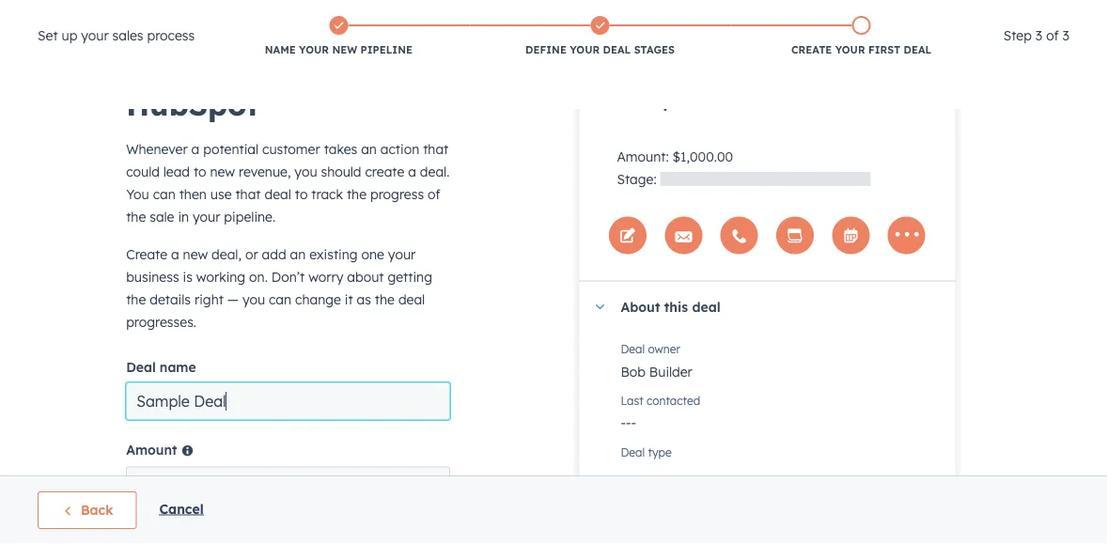 Task type: describe. For each thing, give the bounding box(es) containing it.
Deal type text field
[[621, 457, 937, 487]]

name
[[160, 359, 196, 376]]

your inside whenever a potential customer takes an action that could lead to new revenue, you should create a deal. you can then use that deal to track the progress of the sale in your pipeline.
[[193, 209, 220, 225]]

about
[[621, 299, 660, 315]]

action
[[381, 141, 420, 157]]

revenue,
[[239, 164, 291, 180]]

sales
[[112, 27, 143, 44]]

builder
[[650, 363, 693, 380]]

1 menu item from the left
[[842, 0, 846, 30]]

step
[[1004, 27, 1032, 44]]

new for pipeline
[[332, 43, 357, 56]]

you
[[126, 186, 149, 203]]

create your first deal
[[792, 43, 932, 56]]

could
[[126, 164, 160, 180]]

existing
[[310, 246, 358, 263]]

deal inside the create a new deal, or add an existing one your business is working on. don't worry about getting the details right — you can change it as the deal progresses.
[[399, 291, 425, 308]]

right
[[195, 291, 224, 308]]

upgrade menu
[[743, 0, 1085, 30]]

then
[[179, 186, 207, 203]]

0 vertical spatial that
[[423, 141, 449, 157]]

change
[[295, 291, 341, 308]]

create your first deal list item
[[731, 12, 993, 61]]

define
[[526, 43, 567, 56]]

bob builder button
[[621, 353, 937, 384]]

deal up $1,000.00 on the right top of the page
[[700, 86, 746, 111]]

this
[[665, 299, 688, 315]]

marketplaces button
[[848, 0, 888, 30]]

deal name
[[126, 359, 196, 376]]

add
[[262, 246, 286, 263]]

an inside the create a new deal, or add an existing one your business is working on. don't worry about getting the details right — you can change it as the deal progresses.
[[290, 246, 306, 263]]

you inside whenever a potential customer takes an action that could lead to new revenue, you should create a deal. you can then use that deal to track the progress of the sale in your pipeline.
[[295, 164, 317, 180]]

deal inside whenever a potential customer takes an action that could lead to new revenue, you should create a deal. you can then use that deal to track the progress of the sale in your pipeline.
[[265, 186, 291, 203]]

can inside the create a new deal, or add an existing one your business is working on. don't worry about getting the details right — you can change it as the deal progresses.
[[269, 291, 292, 308]]

track
[[312, 186, 343, 203]]

back
[[81, 502, 113, 519]]

process
[[147, 27, 195, 44]]

sample
[[617, 86, 694, 111]]

create for create your first deal
[[792, 43, 832, 56]]

create for create a new deal, or add an existing one your business is working on. don't worry about getting the details right — you can change it as the deal progresses.
[[126, 246, 167, 263]]

amount:
[[617, 148, 669, 165]]

cancel
[[159, 501, 204, 517]]

the down the business
[[126, 291, 146, 308]]

deal inside add a deal into hubspot
[[225, 48, 291, 86]]

set up your sales process
[[38, 27, 195, 44]]

create
[[365, 164, 405, 180]]

amount
[[126, 442, 177, 458]]

getting
[[388, 269, 433, 285]]

last contacted
[[621, 394, 701, 408]]

—
[[227, 291, 239, 308]]

deal for deal owner bob builder
[[621, 342, 645, 356]]

into
[[301, 48, 361, 86]]

name your new pipeline
[[265, 43, 413, 56]]

contacted
[[647, 394, 701, 408]]

deal owner bob builder
[[621, 342, 693, 380]]

deal inside dropdown button
[[692, 299, 721, 315]]

amount: $1,000.00
[[617, 148, 733, 165]]

1 vertical spatial to
[[295, 186, 308, 203]]

deal for deal type
[[621, 446, 645, 460]]

sample deal
[[617, 86, 746, 111]]

stages
[[634, 43, 675, 56]]

on.
[[249, 269, 268, 285]]

of inside whenever a potential customer takes an action that could lead to new revenue, you should create a deal. you can then use that deal to track the progress of the sale in your pipeline.
[[428, 186, 441, 203]]

an inside whenever a potential customer takes an action that could lead to new revenue, you should create a deal. you can then use that deal to track the progress of the sale in your pipeline.
[[361, 141, 377, 157]]

$1,000.00
[[673, 148, 733, 165]]



Task type: locate. For each thing, give the bounding box(es) containing it.
your right define
[[570, 43, 600, 56]]

details
[[150, 291, 191, 308]]

menu item left "marketplaces" popup button
[[842, 0, 846, 30]]

0 vertical spatial new
[[332, 43, 357, 56]]

new inside the create a new deal, or add an existing one your business is working on. don't worry about getting the details right — you can change it as the deal progresses.
[[183, 246, 208, 263]]

1 horizontal spatial an
[[361, 141, 377, 157]]

1 vertical spatial create
[[126, 246, 167, 263]]

as
[[357, 291, 371, 308]]

0 horizontal spatial 3
[[1036, 27, 1043, 44]]

0 horizontal spatial you
[[242, 291, 265, 308]]

3
[[1036, 27, 1043, 44], [1063, 27, 1070, 44]]

menu item up the search hubspot search box
[[988, 0, 1085, 30]]

1 horizontal spatial that
[[423, 141, 449, 157]]

you down customer
[[295, 164, 317, 180]]

that
[[423, 141, 449, 157], [235, 186, 261, 203]]

can up "sale"
[[153, 186, 176, 203]]

1 horizontal spatial of
[[1047, 27, 1059, 44]]

menu item
[[842, 0, 846, 30], [988, 0, 1085, 30]]

your right up
[[81, 27, 109, 44]]

bob
[[621, 363, 646, 380]]

your inside the create a new deal, or add an existing one your business is working on. don't worry about getting the details right — you can change it as the deal progresses.
[[388, 246, 416, 263]]

1 vertical spatial an
[[290, 246, 306, 263]]

list containing name your new pipeline
[[208, 12, 993, 61]]

whenever a potential customer takes an action that could lead to new revenue, you should create a deal. you can then use that deal to track the progress of the sale in your pipeline.
[[126, 141, 450, 225]]

0 vertical spatial can
[[153, 186, 176, 203]]

to
[[194, 164, 206, 180], [295, 186, 308, 203]]

a for create a new deal, or add an existing one your business is working on. don't worry about getting the details right — you can change it as the deal progresses.
[[171, 246, 179, 263]]

your right name
[[299, 43, 329, 56]]

use
[[210, 186, 232, 203]]

0 horizontal spatial that
[[235, 186, 261, 203]]

is
[[183, 269, 193, 285]]

your
[[81, 27, 109, 44], [299, 43, 329, 56], [570, 43, 600, 56], [836, 43, 866, 56], [193, 209, 220, 225], [388, 246, 416, 263]]

0 vertical spatial you
[[295, 164, 317, 180]]

you inside the create a new deal, or add an existing one your business is working on. don't worry about getting the details right — you can change it as the deal progresses.
[[242, 291, 265, 308]]

1 horizontal spatial menu item
[[988, 0, 1085, 30]]

list
[[208, 12, 993, 61]]

working
[[196, 269, 246, 285]]

a inside add a deal into hubspot
[[195, 48, 215, 86]]

create
[[792, 43, 832, 56], [126, 246, 167, 263]]

deal
[[700, 86, 746, 111], [621, 342, 645, 356], [126, 359, 156, 376], [621, 446, 645, 460]]

deal for deal name
[[126, 359, 156, 376]]

whenever
[[126, 141, 188, 157]]

0 horizontal spatial can
[[153, 186, 176, 203]]

create a new deal, or add an existing one your business is working on. don't worry about getting the details right — you can change it as the deal progresses.
[[126, 246, 433, 331]]

deal down getting
[[399, 291, 425, 308]]

deal left "stages"
[[603, 43, 631, 56]]

can
[[153, 186, 176, 203], [269, 291, 292, 308]]

name your new pipeline completed list item
[[208, 12, 470, 61]]

pipeline.
[[224, 209, 276, 225]]

a
[[195, 48, 215, 86], [191, 141, 200, 157], [408, 164, 416, 180], [171, 246, 179, 263]]

1 horizontal spatial 3
[[1063, 27, 1070, 44]]

deal,
[[212, 246, 242, 263]]

a left the potential on the top left of page
[[191, 141, 200, 157]]

2 menu item from the left
[[988, 0, 1085, 30]]

0 horizontal spatial menu item
[[842, 0, 846, 30]]

add a deal into hubspot
[[126, 48, 361, 123]]

1 horizontal spatial new
[[210, 164, 235, 180]]

the right as on the left of the page
[[375, 291, 395, 308]]

deal right this
[[692, 299, 721, 315]]

1 vertical spatial new
[[210, 164, 235, 180]]

new left pipeline
[[332, 43, 357, 56]]

0 horizontal spatial of
[[428, 186, 441, 203]]

about
[[347, 269, 384, 285]]

Deal name text field
[[126, 383, 450, 420]]

back button
[[38, 492, 137, 529]]

0 vertical spatial create
[[792, 43, 832, 56]]

progress
[[370, 186, 424, 203]]

1 vertical spatial of
[[428, 186, 441, 203]]

2 horizontal spatial new
[[332, 43, 357, 56]]

an right add
[[290, 246, 306, 263]]

your right in on the top left of the page
[[193, 209, 220, 225]]

deal down revenue, on the left top of the page
[[265, 186, 291, 203]]

you
[[295, 164, 317, 180], [242, 291, 265, 308]]

to left track
[[295, 186, 308, 203]]

define your deal stages completed list item
[[470, 12, 731, 61]]

1 vertical spatial that
[[235, 186, 261, 203]]

2 vertical spatial new
[[183, 246, 208, 263]]

should
[[321, 164, 362, 180]]

new up use
[[210, 164, 235, 180]]

a inside the create a new deal, or add an existing one your business is working on. don't worry about getting the details right — you can change it as the deal progresses.
[[171, 246, 179, 263]]

your left first
[[836, 43, 866, 56]]

0 horizontal spatial new
[[183, 246, 208, 263]]

create inside list item
[[792, 43, 832, 56]]

owner
[[648, 342, 681, 356]]

1 vertical spatial you
[[242, 291, 265, 308]]

1 horizontal spatial to
[[295, 186, 308, 203]]

that up "pipeline."
[[235, 186, 261, 203]]

progresses.
[[126, 314, 197, 331]]

about this deal
[[621, 299, 721, 315]]

to right lead
[[194, 164, 206, 180]]

worry
[[309, 269, 344, 285]]

first
[[869, 43, 901, 56]]

1 vertical spatial can
[[269, 291, 292, 308]]

your up getting
[[388, 246, 416, 263]]

in
[[178, 209, 189, 225]]

set
[[38, 27, 58, 44]]

deal left into
[[225, 48, 291, 86]]

don't
[[272, 269, 305, 285]]

customer
[[262, 141, 320, 157]]

create inside the create a new deal, or add an existing one your business is working on. don't worry about getting the details right — you can change it as the deal progresses.
[[126, 246, 167, 263]]

can inside whenever a potential customer takes an action that could lead to new revenue, you should create a deal. you can then use that deal to track the progress of the sale in your pipeline.
[[153, 186, 176, 203]]

business
[[126, 269, 179, 285]]

a for add a deal into hubspot
[[195, 48, 215, 86]]

takes
[[324, 141, 358, 157]]

can down the don't
[[269, 291, 292, 308]]

1 3 from the left
[[1036, 27, 1043, 44]]

define your deal stages
[[526, 43, 675, 56]]

new up is
[[183, 246, 208, 263]]

deal left "type"
[[621, 446, 645, 460]]

a right add in the left top of the page
[[195, 48, 215, 86]]

deal left name on the left bottom of the page
[[126, 359, 156, 376]]

Last contacted text field
[[621, 405, 937, 435]]

0 horizontal spatial create
[[126, 246, 167, 263]]

1 horizontal spatial you
[[295, 164, 317, 180]]

step 3 of 3
[[1004, 27, 1070, 44]]

2 3 from the left
[[1063, 27, 1070, 44]]

a up the business
[[171, 246, 179, 263]]

lead
[[163, 164, 190, 180]]

of down deal.
[[428, 186, 441, 203]]

cancel link
[[159, 501, 204, 517]]

of
[[1047, 27, 1059, 44], [428, 186, 441, 203]]

that up deal.
[[423, 141, 449, 157]]

pipeline
[[361, 43, 413, 56]]

new
[[332, 43, 357, 56], [210, 164, 235, 180], [183, 246, 208, 263]]

the down should on the top of page
[[347, 186, 367, 203]]

0 vertical spatial to
[[194, 164, 206, 180]]

1 horizontal spatial can
[[269, 291, 292, 308]]

0 vertical spatial of
[[1047, 27, 1059, 44]]

caret image
[[595, 305, 606, 309]]

upgrade image
[[756, 8, 773, 25]]

deal right first
[[904, 43, 932, 56]]

an
[[361, 141, 377, 157], [290, 246, 306, 263]]

stage:
[[617, 171, 657, 187]]

type
[[648, 446, 672, 460]]

about this deal button
[[580, 282, 937, 332]]

the down you
[[126, 209, 146, 225]]

new inside whenever a potential customer takes an action that could lead to new revenue, you should create a deal. you can then use that deal to track the progress of the sale in your pipeline.
[[210, 164, 235, 180]]

deal up bob
[[621, 342, 645, 356]]

1 horizontal spatial create
[[792, 43, 832, 56]]

create down upgrade
[[792, 43, 832, 56]]

create up the business
[[126, 246, 167, 263]]

name
[[265, 43, 296, 56]]

deal type
[[621, 446, 672, 460]]

hubspot
[[126, 86, 259, 123]]

0 horizontal spatial an
[[290, 246, 306, 263]]

it
[[345, 291, 353, 308]]

or
[[245, 246, 258, 263]]

0 vertical spatial an
[[361, 141, 377, 157]]

0 horizontal spatial to
[[194, 164, 206, 180]]

new inside the name your new pipeline completed list item
[[332, 43, 357, 56]]

add
[[126, 48, 186, 86]]

deal
[[603, 43, 631, 56], [904, 43, 932, 56], [225, 48, 291, 86], [265, 186, 291, 203], [399, 291, 425, 308], [692, 299, 721, 315]]

a for whenever a potential customer takes an action that could lead to new revenue, you should create a deal. you can then use that deal to track the progress of the sale in your pipeline.
[[191, 141, 200, 157]]

Search HubSpot search field
[[843, 39, 1074, 71]]

one
[[362, 246, 385, 263]]

up
[[62, 27, 77, 44]]

upgrade
[[777, 9, 829, 24]]

deal inside deal owner bob builder
[[621, 342, 645, 356]]

potential
[[203, 141, 259, 157]]

sale
[[150, 209, 174, 225]]

last
[[621, 394, 644, 408]]

a left deal.
[[408, 164, 416, 180]]

new for deal,
[[183, 246, 208, 263]]

an up create
[[361, 141, 377, 157]]

deal.
[[420, 164, 450, 180]]

you right —
[[242, 291, 265, 308]]

marketplaces image
[[859, 8, 876, 25]]

the
[[347, 186, 367, 203], [126, 209, 146, 225], [126, 291, 146, 308], [375, 291, 395, 308]]

of right step
[[1047, 27, 1059, 44]]



Task type: vqa. For each thing, say whether or not it's contained in the screenshot.
the Add a deal into HubSpot
yes



